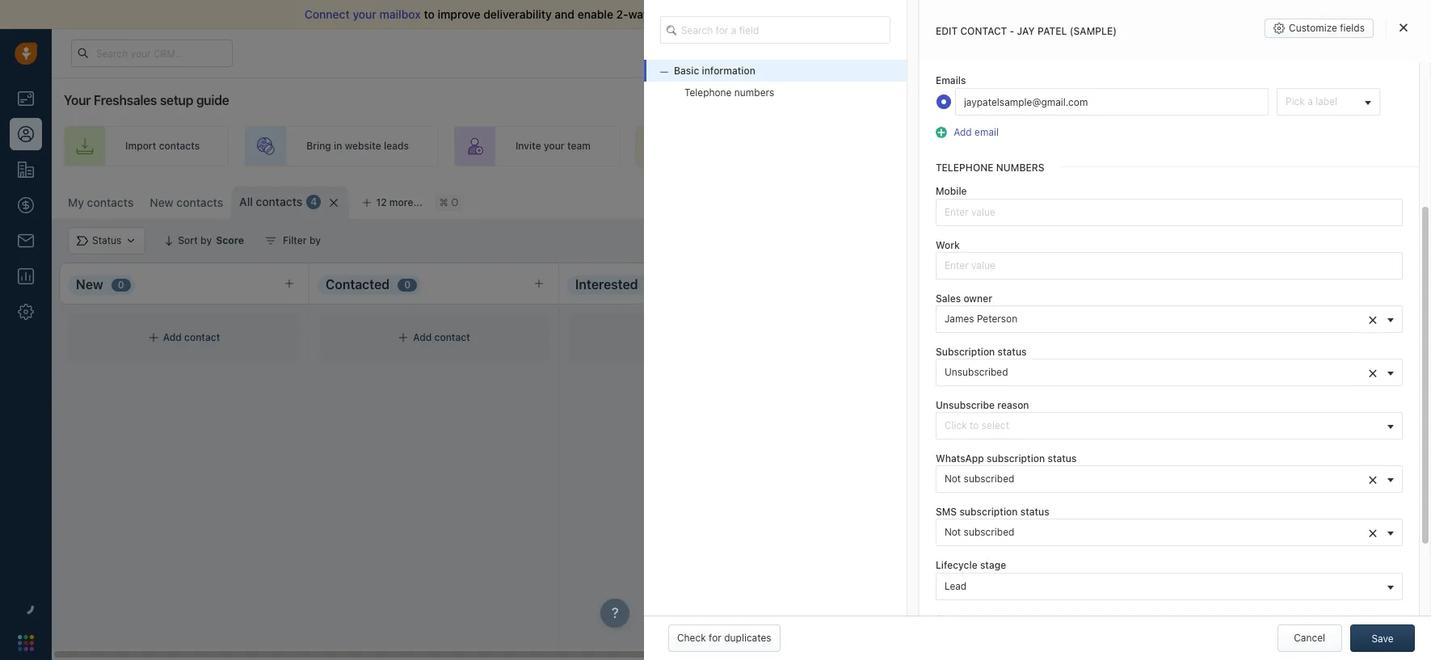 Task type: vqa. For each thing, say whether or not it's contained in the screenshot.
"Add" inside ADD EMAIL Button
no



Task type: locate. For each thing, give the bounding box(es) containing it.
0 horizontal spatial task
[[902, 349, 922, 361]]

edit contact - jay patel (sample)
[[936, 25, 1117, 37]]

add inside dialog
[[954, 126, 972, 138]]

0 horizontal spatial import
[[125, 140, 156, 152]]

sales left data
[[887, 7, 915, 21]]

customize for customize contact cards
[[1061, 194, 1111, 206]]

0 horizontal spatial add task
[[881, 349, 922, 361]]

0 vertical spatial --
[[1088, 376, 1097, 388]]

not down whatsapp
[[945, 473, 961, 485]]

0 horizontal spatial numbers
[[734, 87, 774, 99]]

0 horizontal spatial patel
[[871, 324, 895, 337]]

-- down 37
[[1088, 487, 1097, 500]]

team
[[567, 140, 591, 152]]

import inside import contacts link
[[125, 140, 156, 152]]

0 horizontal spatial your
[[353, 7, 376, 21]]

0 horizontal spatial container_wx8msf4aqz5i3rn1 image
[[1046, 195, 1057, 206]]

1 horizontal spatial to
[[970, 420, 979, 432]]

add contact for contacted
[[413, 332, 470, 344]]

telephone inside telephone numbers link
[[684, 87, 732, 99]]

0 vertical spatial email
[[694, 7, 723, 21]]

2 horizontal spatial your
[[860, 7, 884, 21]]

new for new contacts
[[150, 196, 174, 209]]

1 vertical spatial add task
[[1143, 465, 1184, 477]]

bring in website leads
[[306, 140, 409, 152]]

1 horizontal spatial add contact
[[413, 332, 470, 344]]

add contact inside button
[[1358, 194, 1415, 206]]

patel right the contact
[[1038, 25, 1067, 37]]

to inside button
[[970, 420, 979, 432]]

of
[[680, 7, 691, 21]]

task down jay patel (sample) link
[[902, 349, 922, 361]]

status down whatsapp subscription status
[[1020, 506, 1050, 518]]

0 vertical spatial subscribed
[[964, 473, 1015, 485]]

Work text field
[[936, 252, 1403, 279]]

subscription for sms
[[960, 506, 1018, 518]]

customize inside button
[[1289, 22, 1337, 34]]

1 vertical spatial --
[[1088, 487, 1097, 500]]

0 vertical spatial sales
[[887, 7, 915, 21]]

sequence
[[981, 140, 1027, 152]]

sales owner
[[936, 292, 992, 304]]

1 vertical spatial not subscribed
[[945, 526, 1015, 539]]

save button
[[1350, 625, 1415, 652]]

numbers
[[734, 87, 774, 99], [996, 162, 1045, 174]]

your for team
[[544, 140, 565, 152]]

1 vertical spatial task
[[1164, 465, 1184, 477]]

0 horizontal spatial (sample)
[[898, 324, 939, 337]]

patel left james
[[871, 324, 895, 337]]

your left team
[[544, 140, 565, 152]]

add task
[[881, 349, 922, 361], [1143, 465, 1184, 477]]

l image
[[1088, 437, 1107, 456]]

subscription status
[[936, 346, 1027, 358]]

customize contact cards
[[1061, 194, 1178, 206]]

1 vertical spatial new
[[76, 277, 103, 292]]

2 0 from the left
[[404, 279, 411, 291]]

dialog
[[644, 0, 1431, 660]]

create
[[921, 140, 952, 152]]

add email button
[[936, 125, 1004, 140]]

email up create sales sequence
[[975, 126, 999, 138]]

subscribed for sms
[[964, 526, 1015, 539]]

subscription
[[987, 453, 1045, 465], [960, 506, 1018, 518]]

customize inside button
[[1061, 194, 1111, 206]]

my contacts
[[68, 196, 134, 209]]

0 horizontal spatial sales
[[887, 7, 915, 21]]

0 vertical spatial status
[[998, 346, 1027, 358]]

1 horizontal spatial import contacts
[[1218, 194, 1293, 206]]

click to select
[[945, 420, 1009, 432]]

2 not from the top
[[945, 526, 961, 539]]

jane
[[1114, 324, 1136, 337]]

1 horizontal spatial (sample)
[[1070, 25, 1117, 37]]

1 vertical spatial jay
[[853, 324, 869, 337]]

⌘
[[439, 197, 448, 209]]

telephone numbers down sequence
[[936, 162, 1045, 174]]

(sample) inside the jane sampleton (sample) link
[[1191, 324, 1233, 337]]

0 vertical spatial telephone
[[684, 87, 732, 99]]

1 vertical spatial email
[[975, 126, 999, 138]]

peterson
[[977, 313, 1018, 325]]

telephone numbers link
[[644, 82, 907, 104]]

1 vertical spatial import
[[125, 140, 156, 152]]

0 vertical spatial subscription
[[987, 453, 1045, 465]]

4
[[311, 196, 317, 208]]

import for import contacts button
[[1218, 194, 1249, 206]]

container_wx8msf4aqz5i3rn1 image
[[1046, 195, 1057, 206], [1421, 332, 1431, 343]]

telephone down basic information dropdown button
[[684, 87, 732, 99]]

create sales sequence link
[[859, 126, 1056, 166]]

not for whatsapp
[[945, 473, 961, 485]]

my contacts button
[[60, 187, 142, 219], [68, 196, 134, 209]]

2 × from the top
[[1368, 363, 1378, 381]]

import left the all
[[807, 7, 842, 21]]

status left 37
[[1048, 453, 1077, 465]]

import for import contacts link
[[125, 140, 156, 152]]

1 horizontal spatial jay
[[1017, 25, 1035, 37]]

numbers down basic information link on the top of the page
[[734, 87, 774, 99]]

new contacts button
[[142, 187, 231, 219], [150, 196, 223, 209]]

import down "your freshsales setup guide"
[[125, 140, 156, 152]]

by
[[309, 234, 321, 246]]

1 horizontal spatial customize
[[1289, 22, 1337, 34]]

your for mailbox
[[353, 7, 376, 21]]

sales
[[936, 292, 961, 304]]

1 horizontal spatial container_wx8msf4aqz5i3rn1 image
[[1421, 332, 1431, 343]]

0 horizontal spatial to
[[424, 7, 435, 21]]

not subscribed down sms subscription status
[[945, 526, 1015, 539]]

create sales sequence
[[921, 140, 1027, 152]]

customize fields
[[1289, 22, 1365, 34]]

1 horizontal spatial task
[[1164, 465, 1184, 477]]

import contacts for import contacts button
[[1218, 194, 1293, 206]]

1 vertical spatial telephone numbers
[[936, 162, 1045, 174]]

0 vertical spatial customize
[[1289, 22, 1337, 34]]

1 vertical spatial to
[[970, 420, 979, 432]]

1 vertical spatial status
[[1048, 453, 1077, 465]]

jay patel (sample)
[[853, 324, 939, 337]]

james peterson
[[945, 313, 1018, 325]]

qualified
[[1086, 277, 1141, 292]]

all contacts 4
[[239, 195, 317, 208]]

0 horizontal spatial add contact
[[163, 332, 220, 344]]

2 horizontal spatial import
[[1218, 194, 1249, 206]]

o
[[451, 197, 459, 209]]

0 horizontal spatial 0
[[118, 279, 124, 291]]

email right of
[[694, 7, 723, 21]]

customize left fields
[[1289, 22, 1337, 34]]

(sample)
[[1070, 25, 1117, 37], [898, 324, 939, 337], [1191, 324, 1233, 337]]

email
[[694, 7, 723, 21], [975, 126, 999, 138]]

your left mailbox
[[353, 7, 376, 21]]

- inside dialog
[[1010, 25, 1014, 37]]

(sample) inside dialog
[[1070, 25, 1117, 37]]

your right the all
[[860, 7, 884, 21]]

×
[[1368, 309, 1378, 328], [1368, 363, 1378, 381], [1368, 470, 1378, 488], [1368, 523, 1378, 542]]

0 vertical spatial task
[[902, 349, 922, 361]]

basic information button
[[660, 65, 756, 77]]

owner
[[964, 292, 992, 304]]

1 vertical spatial import contacts
[[1218, 194, 1293, 206]]

1 horizontal spatial new
[[150, 196, 174, 209]]

0 horizontal spatial email
[[694, 7, 723, 21]]

0 horizontal spatial telephone
[[684, 87, 732, 99]]

2 vertical spatial import
[[1218, 194, 1249, 206]]

2 -- from the top
[[1088, 487, 1097, 500]]

sales down add email link
[[954, 140, 979, 152]]

(sample) inside jay patel (sample) link
[[898, 324, 939, 337]]

0 vertical spatial import contacts
[[125, 140, 200, 152]]

12 more...
[[376, 196, 422, 208]]

1 horizontal spatial import
[[807, 7, 842, 21]]

0 horizontal spatial customize
[[1061, 194, 1111, 206]]

patel inside dialog
[[1038, 25, 1067, 37]]

37
[[1088, 464, 1103, 479]]

1 not from the top
[[945, 473, 961, 485]]

1 horizontal spatial 0
[[404, 279, 411, 291]]

bring in website leads link
[[245, 126, 438, 166]]

cancel button
[[1277, 625, 1342, 652]]

sales
[[887, 7, 915, 21], [954, 140, 979, 152]]

(sample) left james
[[898, 324, 939, 337]]

your
[[64, 93, 91, 107]]

None search field
[[660, 16, 890, 44]]

subscribed down sms subscription status
[[964, 526, 1015, 539]]

status for whatsapp subscription status
[[1048, 453, 1077, 465]]

sms
[[936, 506, 957, 518]]

import contacts inside button
[[1218, 194, 1293, 206]]

subscription down select
[[987, 453, 1045, 465]]

1 horizontal spatial numbers
[[996, 162, 1045, 174]]

container_wx8msf4aqz5i3rn1 image
[[265, 235, 276, 246], [148, 332, 159, 343], [398, 332, 409, 343], [1126, 352, 1137, 363], [1127, 466, 1139, 477]]

1 vertical spatial subscribed
[[964, 526, 1015, 539]]

enable
[[578, 7, 613, 21]]

0 horizontal spatial new
[[76, 277, 103, 292]]

1 vertical spatial patel
[[871, 324, 895, 337]]

1 vertical spatial numbers
[[996, 162, 1045, 174]]

customize
[[1289, 22, 1337, 34], [1061, 194, 1111, 206]]

interested
[[575, 277, 638, 292]]

telephone numbers inside telephone numbers link
[[684, 87, 774, 99]]

(sample) for jane sampleton (sample)
[[1191, 324, 1233, 337]]

telephone numbers down information in the top of the page
[[684, 87, 774, 99]]

task
[[902, 349, 922, 361], [1164, 465, 1184, 477]]

import inside import contacts button
[[1218, 194, 1249, 206]]

0 vertical spatial jay
[[1017, 25, 1035, 37]]

1 subscribed from the top
[[964, 473, 1015, 485]]

1 vertical spatial subscription
[[960, 506, 1018, 518]]

1 vertical spatial not
[[945, 526, 961, 539]]

numbers down sequence
[[996, 162, 1045, 174]]

add email
[[954, 126, 999, 138]]

not subscribed down whatsapp
[[945, 473, 1015, 485]]

(sample) up start typing... email field
[[1070, 25, 1117, 37]]

0 vertical spatial new
[[150, 196, 174, 209]]

0 for new
[[118, 279, 124, 291]]

(sample) right sampleton at right
[[1191, 324, 1233, 337]]

0 vertical spatial numbers
[[734, 87, 774, 99]]

0 vertical spatial patel
[[1038, 25, 1067, 37]]

check for duplicates
[[677, 632, 771, 644]]

4 × from the top
[[1368, 523, 1378, 542]]

1 horizontal spatial email
[[975, 126, 999, 138]]

2 subscribed from the top
[[964, 526, 1015, 539]]

subscription right sms
[[960, 506, 1018, 518]]

customize contact cards button
[[1035, 187, 1188, 214]]

0 vertical spatial telephone numbers
[[684, 87, 774, 99]]

for
[[709, 632, 722, 644]]

customize left cards
[[1061, 194, 1111, 206]]

to right mailbox
[[424, 7, 435, 21]]

status
[[998, 346, 1027, 358], [1048, 453, 1077, 465], [1020, 506, 1050, 518]]

1 horizontal spatial sales
[[954, 140, 979, 152]]

subscribed down whatsapp subscription status
[[964, 473, 1015, 485]]

1 horizontal spatial telephone
[[936, 162, 994, 174]]

2 horizontal spatial (sample)
[[1191, 324, 1233, 337]]

0 horizontal spatial import contacts
[[125, 140, 200, 152]]

add task down "click to select" button
[[1143, 465, 1184, 477]]

information
[[702, 65, 756, 77]]

check for duplicates button
[[668, 625, 780, 652]]

bring
[[306, 140, 331, 152]]

import
[[807, 7, 842, 21], [125, 140, 156, 152], [1218, 194, 1249, 206]]

task down "click to select" button
[[1164, 465, 1184, 477]]

1 not subscribed from the top
[[945, 473, 1015, 485]]

contacts
[[159, 140, 200, 152], [1252, 194, 1293, 206], [256, 195, 302, 208], [87, 196, 134, 209], [176, 196, 223, 209]]

-- for 51
[[1088, 376, 1097, 388]]

0 vertical spatial not subscribed
[[945, 473, 1015, 485]]

0 vertical spatial container_wx8msf4aqz5i3rn1 image
[[1046, 195, 1057, 206]]

2 horizontal spatial add contact
[[1358, 194, 1415, 206]]

sync
[[652, 7, 677, 21]]

not down sms
[[945, 526, 961, 539]]

2 not subscribed from the top
[[945, 526, 1015, 539]]

0 horizontal spatial telephone numbers
[[684, 87, 774, 99]]

telephone down create sales sequence
[[936, 162, 994, 174]]

jay inside dialog
[[1017, 25, 1035, 37]]

1 0 from the left
[[118, 279, 124, 291]]

1 horizontal spatial your
[[544, 140, 565, 152]]

3 × from the top
[[1368, 470, 1378, 488]]

1 horizontal spatial patel
[[1038, 25, 1067, 37]]

add task down jay patel (sample) link
[[881, 349, 922, 361]]

container_wx8msf4aqz5i3rn1 image inside filter by button
[[265, 235, 276, 246]]

1 -- from the top
[[1088, 376, 1097, 388]]

-
[[1010, 25, 1014, 37], [1088, 376, 1092, 388], [1092, 376, 1097, 388], [1088, 487, 1092, 500], [1092, 487, 1097, 500]]

your freshsales setup guide
[[64, 93, 229, 107]]

-- down 51
[[1088, 376, 1097, 388]]

unsubscribed
[[945, 366, 1008, 378]]

container_wx8msf4aqz5i3rn1 image inside customize contact cards button
[[1046, 195, 1057, 206]]

add contact button
[[1336, 187, 1423, 214]]

status down peterson
[[998, 346, 1027, 358]]

--
[[1088, 376, 1097, 388], [1088, 487, 1097, 500]]

your
[[353, 7, 376, 21], [860, 7, 884, 21], [544, 140, 565, 152]]

2 vertical spatial status
[[1020, 506, 1050, 518]]

0 vertical spatial not
[[945, 473, 961, 485]]

my
[[68, 196, 84, 209]]

0 vertical spatial to
[[424, 7, 435, 21]]

import right cards
[[1218, 194, 1249, 206]]

1 vertical spatial customize
[[1061, 194, 1111, 206]]

subscription
[[936, 346, 995, 358]]

subscribed
[[964, 473, 1015, 485], [964, 526, 1015, 539]]

1 × from the top
[[1368, 309, 1378, 328]]

dialog containing ×
[[644, 0, 1431, 660]]

to right the 'click'
[[970, 420, 979, 432]]



Task type: describe. For each thing, give the bounding box(es) containing it.
mobile
[[936, 185, 967, 198]]

not subscribed for whatsapp
[[945, 473, 1015, 485]]

import contacts for import contacts link
[[125, 140, 200, 152]]

add email link
[[950, 126, 999, 138]]

basic information
[[674, 65, 756, 77]]

freshworks switcher image
[[18, 635, 34, 651]]

1
[[1107, 509, 1112, 521]]

stage
[[980, 560, 1006, 572]]

customize fields button
[[1265, 19, 1374, 38]]

check
[[677, 632, 706, 644]]

jane sampleton (sample) link
[[1114, 324, 1233, 337]]

data
[[918, 7, 941, 21]]

freshsales
[[94, 93, 157, 107]]

× for whatsapp subscription status
[[1368, 470, 1378, 488]]

⌘ o
[[439, 197, 459, 209]]

× for sms subscription status
[[1368, 523, 1378, 542]]

2-
[[616, 7, 628, 21]]

1 horizontal spatial telephone numbers
[[936, 162, 1045, 174]]

invite your team link
[[454, 126, 620, 166]]

customize for customize fields
[[1289, 22, 1337, 34]]

james
[[945, 313, 974, 325]]

× for subscription status
[[1368, 363, 1378, 381]]

0 vertical spatial import
[[807, 7, 842, 21]]

invite
[[516, 140, 541, 152]]

mailbox
[[379, 7, 421, 21]]

0 for contacted
[[404, 279, 411, 291]]

all
[[845, 7, 857, 21]]

subscribed for whatsapp
[[964, 473, 1015, 485]]

cards
[[1152, 194, 1178, 206]]

2
[[1155, 279, 1162, 291]]

51
[[1088, 350, 1102, 365]]

new for new
[[76, 277, 103, 292]]

sampleton
[[1139, 324, 1189, 337]]

sms subscription status
[[936, 506, 1050, 518]]

new contacts
[[150, 196, 223, 209]]

numbers inside telephone numbers link
[[734, 87, 774, 99]]

select
[[982, 420, 1009, 432]]

setup
[[160, 93, 193, 107]]

way
[[628, 7, 649, 21]]

1 horizontal spatial add task
[[1143, 465, 1184, 477]]

all contacts link
[[239, 194, 302, 210]]

unsubscribe
[[936, 399, 995, 411]]

import contacts button
[[1196, 187, 1301, 214]]

filter by button
[[255, 227, 331, 255]]

subscription for whatsapp
[[987, 453, 1045, 465]]

guide
[[196, 93, 229, 107]]

all
[[239, 195, 253, 208]]

close image
[[1400, 23, 1408, 32]]

basic information link
[[644, 60, 907, 82]]

(sample) for jay patel (sample)
[[898, 324, 939, 337]]

Search for a field text field
[[660, 16, 890, 44]]

more...
[[389, 196, 422, 208]]

Start typing... email field
[[955, 88, 1269, 116]]

fields
[[1340, 22, 1365, 34]]

connect
[[305, 7, 350, 21]]

j image
[[1088, 321, 1107, 340]]

a
[[1308, 96, 1313, 108]]

filter
[[283, 234, 307, 246]]

search image
[[667, 23, 683, 37]]

leads
[[384, 140, 409, 152]]

click to select button
[[936, 412, 1403, 440]]

lead button
[[936, 573, 1403, 600]]

import all your sales data link
[[807, 7, 944, 21]]

edit
[[936, 25, 958, 37]]

jay patel (sample) link
[[853, 324, 939, 337]]

import contacts group
[[1196, 187, 1328, 214]]

click
[[945, 420, 967, 432]]

filter by
[[283, 234, 321, 246]]

email inside 'add email' button
[[975, 126, 999, 138]]

website
[[345, 140, 381, 152]]

Search your CRM... text field
[[71, 40, 233, 67]]

12 more... button
[[353, 192, 431, 214]]

and
[[555, 7, 575, 21]]

connect your mailbox link
[[305, 7, 424, 21]]

whatsapp subscription status
[[936, 453, 1077, 465]]

status for sms subscription status
[[1020, 506, 1050, 518]]

pick a label button
[[1277, 88, 1380, 116]]

status
[[936, 613, 966, 625]]

note
[[1116, 509, 1136, 521]]

negotiation
[[1349, 277, 1420, 292]]

invite your team
[[516, 140, 591, 152]]

-- for 37
[[1088, 487, 1097, 500]]

not subscribed for sms
[[945, 526, 1015, 539]]

1 vertical spatial container_wx8msf4aqz5i3rn1 image
[[1421, 332, 1431, 343]]

contacts inside import contacts button
[[1252, 194, 1293, 206]]

add contact for new
[[163, 332, 220, 344]]

label
[[1316, 96, 1338, 108]]

contact
[[960, 25, 1007, 37]]

Mobile text field
[[936, 198, 1403, 226]]

jane sampleton (sample)
[[1114, 324, 1233, 337]]

whatsapp
[[936, 453, 984, 465]]

0 vertical spatial add task
[[881, 349, 922, 361]]

contacted
[[326, 277, 390, 292]]

not for sms
[[945, 526, 961, 539]]

save
[[1372, 633, 1394, 645]]

work
[[936, 239, 960, 251]]

1 vertical spatial telephone
[[936, 162, 994, 174]]

1 note
[[1107, 509, 1136, 521]]

lifecycle
[[936, 560, 978, 572]]

0 horizontal spatial jay
[[853, 324, 869, 337]]

conversations.
[[726, 7, 804, 21]]

contacts inside import contacts link
[[159, 140, 200, 152]]

pick a label
[[1286, 96, 1338, 108]]

none search field inside dialog
[[660, 16, 890, 44]]

12
[[376, 196, 387, 208]]

import contacts link
[[64, 126, 229, 166]]

× for sales owner
[[1368, 309, 1378, 328]]

1 vertical spatial sales
[[954, 140, 979, 152]]



